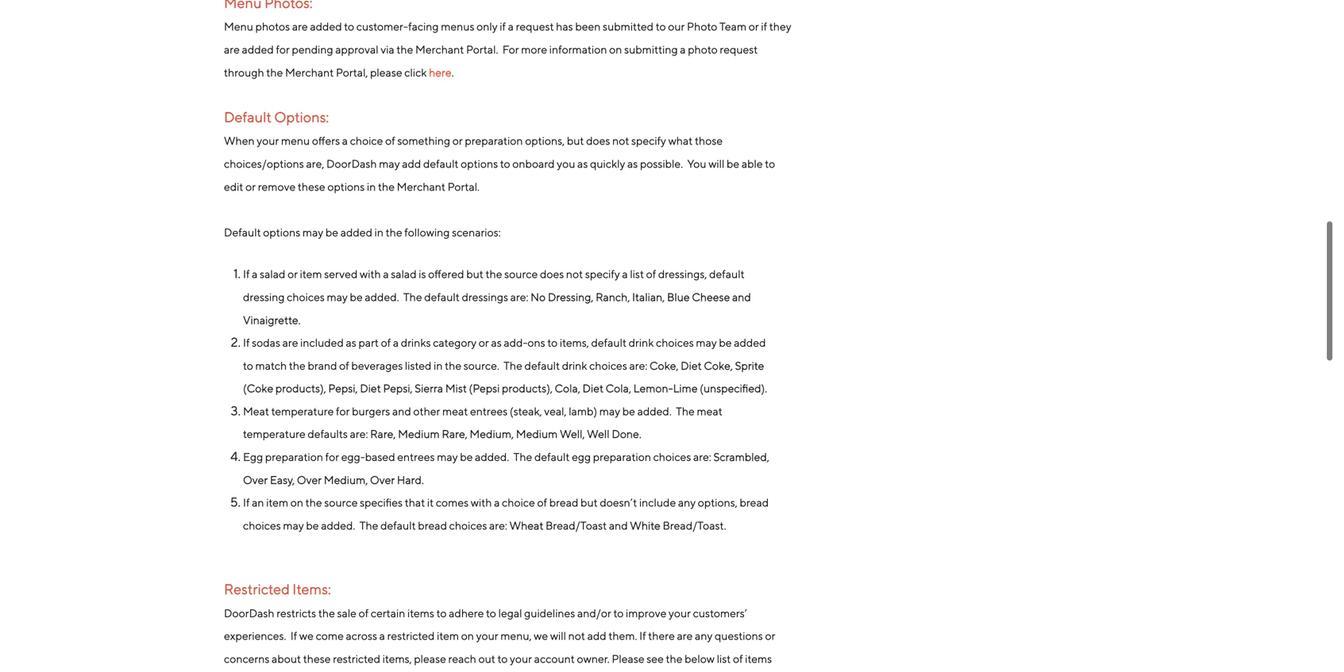 Task type: locate. For each thing, give the bounding box(es) containing it.
meat down (unspecified).
[[697, 405, 723, 418]]

0 vertical spatial portal.
[[466, 43, 498, 56]]

0 horizontal spatial products),
[[276, 382, 326, 395]]

items:
[[293, 581, 331, 598]]

your up out
[[476, 630, 499, 643]]

does inside when your menu offers a choice of something or preparation options, but does not specify what those choices/options are, doordash may add default options to onboard you as quickly as possible.  you will be able to edit or remove these options in the merchant portal.
[[586, 134, 611, 148]]

not
[[613, 134, 630, 148], [566, 268, 583, 281], [569, 630, 585, 643]]

2 horizontal spatial your
[[669, 607, 691, 620]]

items, down certain
[[383, 653, 412, 666]]

1 horizontal spatial items,
[[560, 337, 589, 350]]

0 horizontal spatial add
[[402, 157, 421, 170]]

choices inside if a salad or item served with a salad is offered but the source does not specify a list of dressings, default dressing choices may be added.  the default dressings are:
[[287, 291, 325, 304]]

0 vertical spatial source
[[505, 268, 538, 281]]

choices up vinaigrette.
[[287, 291, 325, 304]]

to left our
[[656, 20, 666, 33]]

be inside if sodas are included as part of a drinks category or as add-ons to items, default drink choices may be added to match the brand of beverages listed in the source.  the default drink choices are:
[[719, 337, 732, 350]]

over
[[243, 474, 268, 487], [297, 474, 322, 487], [370, 474, 395, 487]]

specify up 'ranch,'
[[585, 268, 620, 281]]

products), down brand
[[276, 382, 326, 395]]

source up no
[[505, 268, 538, 281]]

are: left no
[[511, 291, 529, 304]]

1 horizontal spatial choice
[[502, 497, 535, 510]]

added. up part
[[365, 291, 399, 304]]

1 vertical spatial in
[[375, 226, 384, 239]]

add down and/or
[[588, 630, 607, 643]]

1 vertical spatial add
[[588, 630, 607, 643]]

are down menu
[[224, 43, 240, 56]]

0 vertical spatial any
[[678, 497, 696, 510]]

if for if a salad or item served with a salad is offered but the source does not specify a list of dressings, default dressing choices may be added.  the default dressings are:
[[243, 268, 250, 281]]

not up owner.
[[569, 630, 585, 643]]

are:
[[511, 291, 529, 304], [630, 359, 648, 372], [350, 428, 368, 441], [694, 451, 712, 464], [489, 520, 508, 533]]

options, up onboard
[[525, 134, 565, 148]]

are,
[[306, 157, 324, 170]]

these
[[298, 180, 325, 193], [303, 653, 331, 666]]

of left something
[[385, 134, 395, 148]]

if left they
[[761, 20, 768, 33]]

will down those
[[709, 157, 725, 170]]

1 vertical spatial items,
[[383, 653, 412, 666]]

dressing,
[[548, 291, 594, 304]]

0 horizontal spatial options,
[[525, 134, 565, 148]]

the up default options may be added in the following scenarios: in the top left of the page
[[378, 180, 395, 193]]

preparation up easy,
[[265, 451, 323, 464]]

included
[[300, 337, 344, 350]]

lamb)
[[569, 405, 598, 418]]

category
[[433, 337, 477, 350]]

via
[[381, 43, 395, 56]]

0 horizontal spatial drink
[[562, 359, 587, 372]]

add down something
[[402, 157, 421, 170]]

1 vertical spatial please
[[414, 653, 446, 666]]

2 meat from the left
[[697, 405, 723, 418]]

please
[[612, 653, 645, 666]]

done.
[[612, 428, 642, 441]]

portal. up scenarios: at the left top of the page
[[448, 180, 480, 193]]

in left following
[[375, 226, 384, 239]]

these down are,
[[298, 180, 325, 193]]

for for preparation
[[325, 451, 339, 464]]

1 horizontal spatial please
[[414, 653, 446, 666]]

an
[[252, 497, 264, 510]]

doordash restricts the sale of certain items to adhere to legal guidelines and/or to improve your customers' experiences.  if we come across a restricted item on your menu, we will not add them. if there are any questions or concerns about these restricted items, please reach out to your account owner. please see the below list of ite
[[224, 607, 776, 673]]

be inside the meat temperature for burgers and other meat entrees (steak, veal, lamb) may be added.  the meat temperature defaults are:
[[623, 405, 636, 418]]

scrambled,
[[714, 451, 770, 464]]

below
[[685, 653, 715, 666]]

these inside when your menu offers a choice of something or preparation options, but does not specify what those choices/options are, doordash may add default options to onboard you as quickly as possible.  you will be able to edit or remove these options in the merchant portal.
[[298, 180, 325, 193]]

1 over from the left
[[243, 474, 268, 487]]

remove
[[258, 180, 296, 193]]

default for default options:
[[224, 108, 272, 125]]

in up default options may be added in the following scenarios: in the top left of the page
[[367, 180, 376, 193]]

rare,
[[370, 428, 396, 441], [442, 428, 468, 441]]

are right sodas at left
[[283, 337, 298, 350]]

0 horizontal spatial over
[[243, 474, 268, 487]]

bread/toast
[[546, 520, 607, 533]]

1 default from the top
[[224, 108, 272, 125]]

facing
[[408, 20, 439, 33]]

experiences.
[[224, 630, 286, 643]]

meat
[[243, 405, 269, 418]]

0 vertical spatial but
[[567, 134, 584, 148]]

a
[[508, 20, 514, 33], [680, 43, 686, 56], [342, 134, 348, 148], [252, 268, 258, 281], [383, 268, 389, 281], [622, 268, 628, 281], [393, 337, 399, 350], [494, 497, 500, 510], [379, 630, 385, 643]]

pepsi, down listed
[[383, 382, 413, 395]]

added. inside if a salad or item served with a salad is offered but the source does not specify a list of dressings, default dressing choices may be added.  the default dressings are:
[[365, 291, 399, 304]]

medium, inside scrambled, over easy, over medium, over hard.
[[324, 474, 368, 487]]

if right the only
[[500, 20, 506, 33]]

but up bread/toast
[[581, 497, 598, 510]]

1 vertical spatial with
[[471, 497, 492, 510]]

on
[[610, 43, 622, 56], [291, 497, 304, 510], [461, 630, 474, 643]]

2 vertical spatial on
[[461, 630, 474, 643]]

for
[[276, 43, 290, 56], [336, 405, 350, 418], [325, 451, 339, 464]]

lemon-
[[634, 382, 673, 395]]

1 horizontal spatial your
[[476, 630, 499, 643]]

0 vertical spatial default
[[224, 108, 272, 125]]

list inside doordash restricts the sale of certain items to adhere to legal guidelines and/or to improve your customers' experiences.  if we come across a restricted item on your menu, we will not add them. if there are any questions or concerns about these restricted items, please reach out to your account owner. please see the below list of ite
[[717, 653, 731, 666]]

for up defaults
[[336, 405, 350, 418]]

1 horizontal spatial over
[[297, 474, 322, 487]]

1 vertical spatial temperature
[[243, 428, 306, 441]]

team
[[720, 20, 747, 33]]

or right questions on the right
[[765, 630, 776, 643]]

diet
[[681, 359, 702, 372], [360, 382, 381, 395], [583, 382, 604, 395]]

0 horizontal spatial coke,
[[650, 359, 679, 372]]

wheat bread/toast and white bread/toast.
[[510, 520, 729, 533]]

default for default options may be added in the following scenarios:
[[224, 226, 261, 239]]

0 vertical spatial entrees
[[470, 405, 508, 418]]

menus
[[441, 20, 475, 33]]

0 horizontal spatial medium,
[[324, 474, 368, 487]]

be down the meat temperature for burgers and other meat entrees (steak, veal, lamb) may be added.  the meat temperature defaults are: on the bottom of the page
[[460, 451, 473, 464]]

2 salad from the left
[[391, 268, 417, 281]]

are inside if sodas are included as part of a drinks category or as add-ons to items, default drink choices may be added to match the brand of beverages listed in the source.  the default drink choices are:
[[283, 337, 298, 350]]

cola, left lemon- at the bottom
[[606, 382, 632, 395]]

1 horizontal spatial medium
[[516, 428, 558, 441]]

0 vertical spatial item
[[300, 268, 322, 281]]

0 vertical spatial temperature
[[271, 405, 334, 418]]

any inside if an item on the source specifies that it comes with a choice of bread but doesn't include any options, bread choices may be added.  the default bread choices are:
[[678, 497, 696, 510]]

2 vertical spatial merchant
[[397, 180, 446, 193]]

able
[[742, 157, 763, 170]]

if for if an item on the source specifies that it comes with a choice of bread but doesn't include any options, bread choices may be added.  the default bread choices are:
[[243, 497, 250, 510]]

0 vertical spatial options
[[461, 157, 498, 170]]

3 over from the left
[[370, 474, 395, 487]]

for inside menu photos are added to customer-facing menus only if a request has been submitted to our photo team or if they are added for pending approval via the merchant portal.  for more information on submitting a photo request through the merchant portal, please click
[[276, 43, 290, 56]]

0 horizontal spatial meat
[[443, 405, 468, 418]]

to up approval
[[344, 20, 354, 33]]

doordash inside doordash restricts the sale of certain items to adhere to legal guidelines and/or to improve your customers' experiences.  if we come across a restricted item on your menu, we will not add them. if there are any questions or concerns about these restricted items, please reach out to your account owner. please see the below list of ite
[[224, 607, 275, 620]]

medium down other
[[398, 428, 440, 441]]

of up wheat
[[537, 497, 547, 510]]

no
[[531, 291, 546, 304]]

information
[[550, 43, 607, 56]]

blue
[[667, 291, 690, 304]]

photos
[[256, 20, 290, 33]]

1 vertical spatial list
[[717, 653, 731, 666]]

default down 'ranch,'
[[591, 337, 627, 350]]

specify up possible.
[[632, 134, 667, 148]]

1 horizontal spatial options,
[[698, 497, 738, 510]]

specifies
[[360, 497, 403, 510]]

1 horizontal spatial preparation
[[465, 134, 523, 148]]

source left specifies
[[324, 497, 358, 510]]

0 vertical spatial choice
[[350, 134, 383, 148]]

products), up (steak,
[[502, 382, 553, 395]]

added. inside the meat temperature for burgers and other meat entrees (steak, veal, lamb) may be added.  the meat temperature defaults are:
[[638, 405, 672, 418]]

egg
[[572, 451, 591, 464]]

of up the italian, at the top of page
[[646, 268, 656, 281]]

added. inside if an item on the source specifies that it comes with a choice of bread but doesn't include any options, bread choices may be added.  the default bread choices are:
[[321, 520, 355, 533]]

1 horizontal spatial source
[[505, 268, 538, 281]]

in inside when your menu offers a choice of something or preparation options, but does not specify what those choices/options are, doordash may add default options to onboard you as quickly as possible.  you will be able to edit or remove these options in the merchant portal.
[[367, 180, 376, 193]]

source
[[505, 268, 538, 281], [324, 497, 358, 510]]

options, inside when your menu offers a choice of something or preparation options, but does not specify what those choices/options are, doordash may add default options to onboard you as quickly as possible.  you will be able to edit or remove these options in the merchant portal.
[[525, 134, 565, 148]]

1 horizontal spatial options
[[328, 180, 365, 193]]

no dressing, ranch, italian, blue cheese and vinaigrette.
[[243, 291, 751, 327]]

a down scrambled, over easy, over medium, over hard.
[[494, 497, 500, 510]]

0 vertical spatial not
[[613, 134, 630, 148]]

medium
[[398, 428, 440, 441], [516, 428, 558, 441]]

2 default from the top
[[224, 226, 261, 239]]

may
[[379, 157, 400, 170], [303, 226, 324, 239], [327, 291, 348, 304], [696, 337, 717, 350], [600, 405, 621, 418], [437, 451, 458, 464], [283, 520, 304, 533]]

default inside if an item on the source specifies that it comes with a choice of bread but doesn't include any options, bread choices may be added.  the default bread choices are:
[[381, 520, 416, 533]]

1 horizontal spatial meat
[[697, 405, 723, 418]]

submitted
[[603, 20, 654, 33]]

0 vertical spatial options,
[[525, 134, 565, 148]]

0 vertical spatial request
[[516, 20, 554, 33]]

be up items:
[[306, 520, 319, 533]]

approval
[[335, 43, 379, 56]]

or right something
[[453, 134, 463, 148]]

0 horizontal spatial does
[[540, 268, 564, 281]]

as right quickly
[[628, 157, 638, 170]]

concerns
[[224, 653, 270, 666]]

1 horizontal spatial if
[[761, 20, 768, 33]]

0 horizontal spatial items,
[[383, 653, 412, 666]]

and inside the meat temperature for burgers and other meat entrees (steak, veal, lamb) may be added.  the meat temperature defaults are:
[[392, 405, 411, 418]]

options left onboard
[[461, 157, 498, 170]]

default
[[224, 108, 272, 125], [224, 226, 261, 239]]

if inside doordash restricts the sale of certain items to adhere to legal guidelines and/or to improve your customers' experiences.  if we come across a restricted item on your menu, we will not add them. if there are any questions or concerns about these restricted items, please reach out to your account owner. please see the below list of ite
[[640, 630, 646, 643]]

not inside if a salad or item served with a salad is offered but the source does not specify a list of dressings, default dressing choices may be added.  the default dressings are:
[[566, 268, 583, 281]]

a inside if sodas are included as part of a drinks category or as add-ons to items, default drink choices may be added to match the brand of beverages listed in the source.  the default drink choices are:
[[393, 337, 399, 350]]

across
[[346, 630, 377, 643]]

choice right offers
[[350, 134, 383, 148]]

1 horizontal spatial list
[[717, 653, 731, 666]]

item left the served
[[300, 268, 322, 281]]

coke, up (unspecified).
[[704, 359, 733, 372]]

0 horizontal spatial salad
[[260, 268, 286, 281]]

2 horizontal spatial options
[[461, 157, 498, 170]]

items
[[408, 607, 435, 620]]

options, inside if an item on the source specifies that it comes with a choice of bread but doesn't include any options, bread choices may be added.  the default bread choices are:
[[698, 497, 738, 510]]

your
[[257, 134, 279, 148], [669, 607, 691, 620], [476, 630, 499, 643]]

0 horizontal spatial options
[[263, 226, 301, 239]]

certain
[[371, 607, 405, 620]]

1 products), from the left
[[276, 382, 326, 395]]

add
[[402, 157, 421, 170], [588, 630, 607, 643]]

are inside doordash restricts the sale of certain items to adhere to legal guidelines and/or to improve your customers' experiences.  if we come across a restricted item on your menu, we will not add them. if there are any questions or concerns about these restricted items, please reach out to your account owner. please see the below list of ite
[[677, 630, 693, 643]]

or right edit
[[246, 180, 256, 193]]

2 horizontal spatial and
[[733, 291, 751, 304]]

medium, up egg preparation for egg-based entrees may be added.  the default egg preparation choices are: on the bottom
[[470, 428, 514, 441]]

1 cola, from the left
[[555, 382, 581, 395]]

choices
[[287, 291, 325, 304], [656, 337, 694, 350], [590, 359, 628, 372], [654, 451, 691, 464], [243, 520, 281, 533], [449, 520, 487, 533]]

2 vertical spatial and
[[609, 520, 628, 533]]

1 medium from the left
[[398, 428, 440, 441]]

add-
[[504, 337, 528, 350]]

any up bread/toast.
[[678, 497, 696, 510]]

be
[[727, 157, 740, 170], [326, 226, 339, 239], [350, 291, 363, 304], [719, 337, 732, 350], [623, 405, 636, 418], [460, 451, 473, 464], [306, 520, 319, 533]]

or inside if a salad or item served with a salad is offered but the source does not specify a list of dressings, default dressing choices may be added.  the default dressings are:
[[288, 268, 298, 281]]

come
[[316, 630, 344, 643]]

entrees up hard.
[[397, 451, 435, 464]]

1 vertical spatial but
[[467, 268, 484, 281]]

to
[[344, 20, 354, 33], [656, 20, 666, 33], [500, 157, 511, 170], [765, 157, 776, 170], [548, 337, 558, 350], [243, 359, 253, 372], [437, 607, 447, 620], [486, 607, 497, 620], [614, 607, 624, 620], [498, 653, 508, 666]]

2 vertical spatial but
[[581, 497, 598, 510]]

cola,
[[555, 382, 581, 395], [606, 382, 632, 395]]

of inside if an item on the source specifies that it comes with a choice of bread but doesn't include any options, bread choices may be added.  the default bread choices are:
[[537, 497, 547, 510]]

easy,
[[270, 474, 295, 487]]

for inside the meat temperature for burgers and other meat entrees (steak, veal, lamb) may be added.  the meat temperature defaults are:
[[336, 405, 350, 418]]

1 horizontal spatial entrees
[[470, 405, 508, 418]]

1 horizontal spatial restricted
[[387, 630, 435, 643]]

1 we from the left
[[299, 630, 314, 643]]

to left onboard
[[500, 157, 511, 170]]

options:
[[274, 108, 329, 125]]

diet up lime
[[681, 359, 702, 372]]

but inside when your menu offers a choice of something or preparation options, but does not specify what those choices/options are, doordash may add default options to onboard you as quickly as possible.  you will be able to edit or remove these options in the merchant portal.
[[567, 134, 584, 148]]

bread down 'it'
[[418, 520, 447, 533]]

1 horizontal spatial item
[[300, 268, 322, 281]]

portal. inside when your menu offers a choice of something or preparation options, but does not specify what those choices/options are, doordash may add default options to onboard you as quickly as possible.  you will be able to edit or remove these options in the merchant portal.
[[448, 180, 480, 193]]

0 horizontal spatial we
[[299, 630, 314, 643]]

added up the pending
[[310, 20, 342, 33]]

doordash up experiences.
[[224, 607, 275, 620]]

2 vertical spatial in
[[434, 359, 443, 372]]

item inside if an item on the source specifies that it comes with a choice of bread but doesn't include any options, bread choices may be added.  the default bread choices are:
[[266, 497, 289, 510]]

1 vertical spatial will
[[550, 630, 566, 643]]

0 vertical spatial does
[[586, 134, 611, 148]]

0 vertical spatial list
[[630, 268, 644, 281]]

0 horizontal spatial rare,
[[370, 428, 396, 441]]

the right see
[[666, 653, 683, 666]]

add inside when your menu offers a choice of something or preparation options, but does not specify what those choices/options are, doordash may add default options to onboard you as quickly as possible.  you will be able to edit or remove these options in the merchant portal.
[[402, 157, 421, 170]]

or up source.
[[479, 337, 489, 350]]

any up below
[[695, 630, 713, 643]]

a right the only
[[508, 20, 514, 33]]

bread/toast.
[[663, 520, 727, 533]]

does inside if a salad or item served with a salad is offered but the source does not specify a list of dressings, default dressing choices may be added.  the default dressings are:
[[540, 268, 564, 281]]

1 vertical spatial your
[[669, 607, 691, 620]]

0 vertical spatial items,
[[560, 337, 589, 350]]

0 vertical spatial your
[[257, 134, 279, 148]]

when
[[224, 134, 255, 148]]

not up dressing,
[[566, 268, 583, 281]]

if
[[243, 268, 250, 281], [243, 337, 250, 350], [243, 497, 250, 510], [640, 630, 646, 643]]

2 vertical spatial for
[[325, 451, 339, 464]]

the up dressings at left
[[486, 268, 503, 281]]

if inside if an item on the source specifies that it comes with a choice of bread but doesn't include any options, bread choices may be added.  the default bread choices are:
[[243, 497, 250, 510]]

for down the photos
[[276, 43, 290, 56]]

dressings,
[[659, 268, 707, 281]]

be up (unspecified).
[[719, 337, 732, 350]]

when your menu offers a choice of something or preparation options, but does not specify what those choices/options are, doordash may add default options to onboard you as quickly as possible.  you will be able to edit or remove these options in the merchant portal.
[[224, 134, 776, 193]]

on down submitted
[[610, 43, 622, 56]]

1 horizontal spatial salad
[[391, 268, 417, 281]]

added. up items:
[[321, 520, 355, 533]]

restricted items:
[[224, 581, 334, 598]]

specify inside when your menu offers a choice of something or preparation options, but does not specify what those choices/options are, doordash may add default options to onboard you as quickly as possible.  you will be able to edit or remove these options in the merchant portal.
[[632, 134, 667, 148]]

2 vertical spatial item
[[437, 630, 459, 643]]

be up the served
[[326, 226, 339, 239]]

merchant inside when your menu offers a choice of something or preparation options, but does not specify what those choices/options are, doordash may add default options to onboard you as quickly as possible.  you will be able to edit or remove these options in the merchant portal.
[[397, 180, 446, 193]]

entrees
[[470, 405, 508, 418], [397, 451, 435, 464]]

to left match
[[243, 359, 253, 372]]

with inside if an item on the source specifies that it comes with a choice of bread but doesn't include any options, bread choices may be added.  the default bread choices are:
[[471, 497, 492, 510]]

are: up egg-
[[350, 428, 368, 441]]

0 horizontal spatial please
[[370, 66, 403, 79]]

but inside if a salad or item served with a salad is offered but the source does not specify a list of dressings, default dressing choices may be added.  the default dressings are:
[[467, 268, 484, 281]]

if inside if a salad or item served with a salad is offered but the source does not specify a list of dressings, default dressing choices may be added.  the default dressings are:
[[243, 268, 250, 281]]

0 horizontal spatial list
[[630, 268, 644, 281]]

of
[[385, 134, 395, 148], [646, 268, 656, 281], [381, 337, 391, 350], [339, 359, 349, 372], [537, 497, 547, 510], [359, 607, 369, 620], [733, 653, 743, 666]]

and
[[733, 291, 751, 304], [392, 405, 411, 418], [609, 520, 628, 533]]

1 vertical spatial does
[[540, 268, 564, 281]]

will
[[709, 157, 725, 170], [550, 630, 566, 643]]

you
[[557, 157, 576, 170]]

default down the that
[[381, 520, 416, 533]]

1 vertical spatial item
[[266, 497, 289, 510]]

portal. inside menu photos are added to customer-facing menus only if a request has been submitted to our photo team or if they are added for pending approval via the merchant portal.  for more information on submitting a photo request through the merchant portal, please click
[[466, 43, 498, 56]]

owner.
[[577, 653, 610, 666]]

items, inside if sodas are included as part of a drinks category or as add-ons to items, default drink choices may be added to match the brand of beverages listed in the source.  the default drink choices are:
[[560, 337, 589, 350]]

are: inside if sodas are included as part of a drinks category or as add-ons to items, default drink choices may be added to match the brand of beverages listed in the source.  the default drink choices are:
[[630, 359, 648, 372]]

1 horizontal spatial with
[[471, 497, 492, 510]]

medium,
[[470, 428, 514, 441], [324, 474, 368, 487]]

default left egg
[[535, 451, 570, 464]]

item right an
[[266, 497, 289, 510]]

default down edit
[[224, 226, 261, 239]]

menu
[[281, 134, 310, 148]]

listed
[[405, 359, 432, 372]]

merchant
[[416, 43, 464, 56], [285, 66, 334, 79], [397, 180, 446, 193]]

1 vertical spatial request
[[720, 43, 758, 56]]

your up there
[[669, 607, 691, 620]]

options up default options may be added in the following scenarios: in the top left of the page
[[328, 180, 365, 193]]

0 vertical spatial specify
[[632, 134, 667, 148]]

if inside if sodas are included as part of a drinks category or as add-ons to items, default drink choices may be added to match the brand of beverages listed in the source.  the default drink choices are:
[[243, 337, 250, 350]]

0 horizontal spatial bread
[[418, 520, 447, 533]]

does
[[586, 134, 611, 148], [540, 268, 564, 281]]

1 vertical spatial and
[[392, 405, 411, 418]]

2 horizontal spatial item
[[437, 630, 459, 643]]

0 vertical spatial will
[[709, 157, 725, 170]]

added inside if sodas are included as part of a drinks category or as add-ons to items, default drink choices may be added to match the brand of beverages listed in the source.  the default drink choices are:
[[734, 337, 766, 350]]

only
[[477, 20, 498, 33]]

list right below
[[717, 653, 731, 666]]

over right easy,
[[297, 474, 322, 487]]

offers
[[312, 134, 340, 148]]

0 horizontal spatial with
[[360, 268, 381, 281]]

may inside if an item on the source specifies that it comes with a choice of bread but doesn't include any options, bread choices may be added.  the default bread choices are:
[[283, 520, 304, 533]]

0 horizontal spatial and
[[392, 405, 411, 418]]

may up well
[[600, 405, 621, 418]]

default down ons
[[525, 359, 560, 372]]

0 vertical spatial with
[[360, 268, 381, 281]]

the down category
[[445, 359, 462, 372]]

on inside if an item on the source specifies that it comes with a choice of bread but doesn't include any options, bread choices may be added.  the default bread choices are:
[[291, 497, 304, 510]]

are: inside the meat temperature for burgers and other meat entrees (steak, veal, lamb) may be added.  the meat temperature defaults are:
[[350, 428, 368, 441]]

0 horizontal spatial medium
[[398, 428, 440, 441]]

it
[[427, 497, 434, 510]]

may inside the meat temperature for burgers and other meat entrees (steak, veal, lamb) may be added.  the meat temperature defaults are:
[[600, 405, 621, 418]]

a right across
[[379, 630, 385, 643]]

to right ons
[[548, 337, 558, 350]]

1 if from the left
[[500, 20, 506, 33]]

2 vertical spatial not
[[569, 630, 585, 643]]

1 vertical spatial not
[[566, 268, 583, 281]]

2 vertical spatial your
[[476, 630, 499, 643]]

default inside when your menu offers a choice of something or preparation options, but does not specify what those choices/options are, doordash may add default options to onboard you as quickly as possible.  you will be able to edit or remove these options in the merchant portal.
[[423, 157, 459, 170]]

1 horizontal spatial products),
[[502, 382, 553, 395]]

choices/options
[[224, 157, 304, 170]]

1 horizontal spatial and
[[609, 520, 628, 533]]

1 vertical spatial portal.
[[448, 180, 480, 193]]

in right listed
[[434, 359, 443, 372]]

your up choices/options
[[257, 134, 279, 148]]

in
[[367, 180, 376, 193], [375, 226, 384, 239], [434, 359, 443, 372]]

1 vertical spatial medium,
[[324, 474, 368, 487]]

1 vertical spatial any
[[695, 630, 713, 643]]

1 meat from the left
[[443, 405, 468, 418]]

1 horizontal spatial bread
[[550, 497, 579, 510]]

merchant down something
[[397, 180, 446, 193]]

add inside doordash restricts the sale of certain items to adhere to legal guidelines and/or to improve your customers' experiences.  if we come across a restricted item on your menu, we will not add them. if there are any questions or concerns about these restricted items, please reach out to your account owner. please see the below list of ite
[[588, 630, 607, 643]]

these down come
[[303, 653, 331, 666]]

and inside no dressing, ranch, italian, blue cheese and vinaigrette.
[[733, 291, 751, 304]]

are: left wheat
[[489, 520, 508, 533]]

2 rare, from the left
[[442, 428, 468, 441]]



Task type: describe. For each thing, give the bounding box(es) containing it.
onboard
[[513, 157, 555, 170]]

choices down an
[[243, 520, 281, 533]]

default down the offered
[[424, 291, 460, 304]]

drinks
[[401, 337, 431, 350]]

choices up lamb)
[[590, 359, 628, 372]]

questions
[[715, 630, 763, 643]]

1 rare, from the left
[[370, 428, 396, 441]]

what
[[669, 134, 693, 148]]

if sodas are included as part of a drinks category or as add-ons to items, default drink choices may be added to match the brand of beverages listed in the source.  the default drink choices are:
[[243, 337, 766, 372]]

2 horizontal spatial bread
[[740, 497, 769, 510]]

choices down blue
[[656, 337, 694, 350]]

more
[[521, 43, 548, 56]]

a inside if an item on the source specifies that it comes with a choice of bread but doesn't include any options, bread choices may be added.  the default bread choices are:
[[494, 497, 500, 510]]

customers'
[[693, 607, 747, 620]]

of inside when your menu offers a choice of something or preparation options, but does not specify what those choices/options are, doordash may add default options to onboard you as quickly as possible.  you will be able to edit or remove these options in the merchant portal.
[[385, 134, 395, 148]]

of inside if a salad or item served with a salad is offered but the source does not specify a list of dressings, default dressing choices may be added.  the default dressings are:
[[646, 268, 656, 281]]

a inside when your menu offers a choice of something or preparation options, but does not specify what those choices/options are, doordash may add default options to onboard you as quickly as possible.  you will be able to edit or remove these options in the merchant portal.
[[342, 134, 348, 148]]

not inside doordash restricts the sale of certain items to adhere to legal guidelines and/or to improve your customers' experiences.  if we come across a restricted item on your menu, we will not add them. if there are any questions or concerns about these restricted items, please reach out to your account owner. please see the below list of ite
[[569, 630, 585, 643]]

through
[[224, 66, 264, 79]]

beverages
[[352, 359, 403, 372]]

meat temperature for burgers and other meat entrees (steak, veal, lamb) may be added.  the meat temperature defaults are:
[[243, 405, 723, 441]]

possible.
[[640, 157, 683, 170]]

a up 'ranch,'
[[622, 268, 628, 281]]

as left add-
[[491, 337, 502, 350]]

portal,
[[336, 66, 368, 79]]

on inside doordash restricts the sale of certain items to adhere to legal guidelines and/or to improve your customers' experiences.  if we come across a restricted item on your menu, we will not add them. if there are any questions or concerns about these restricted items, please reach out to your account owner. please see the below list of ite
[[461, 630, 474, 643]]

may up comes
[[437, 451, 458, 464]]

please inside menu photos are added to customer-facing menus only if a request has been submitted to our photo team or if they are added for pending approval via the merchant portal.  for more information on submitting a photo request through the merchant portal, please click
[[370, 66, 403, 79]]

0 vertical spatial restricted
[[387, 630, 435, 643]]

offered
[[428, 268, 464, 281]]

and/or
[[578, 607, 612, 620]]

sale
[[337, 607, 357, 620]]

as left part
[[346, 337, 357, 350]]

submitting
[[625, 43, 678, 56]]

the left following
[[386, 226, 403, 239]]

vinaigrette.
[[243, 314, 301, 327]]

photo
[[688, 43, 718, 56]]

choice inside if an item on the source specifies that it comes with a choice of bread but doesn't include any options, bread choices may be added.  the default bread choices are:
[[502, 497, 535, 510]]

(unspecified).
[[700, 382, 768, 395]]

doesn't
[[600, 497, 637, 510]]

has
[[556, 20, 573, 33]]

out
[[479, 653, 496, 666]]

improve
[[626, 607, 667, 620]]

doordash inside when your menu offers a choice of something or preparation options, but does not specify what those choices/options are, doordash may add default options to onboard you as quickly as possible.  you will be able to edit or remove these options in the merchant portal.
[[327, 157, 377, 170]]

may down are,
[[303, 226, 324, 239]]

the right through
[[266, 66, 283, 79]]

.
[[452, 66, 454, 79]]

the inside when your menu offers a choice of something or preparation options, but does not specify what those choices/options are, doordash may add default options to onboard you as quickly as possible.  you will be able to edit or remove these options in the merchant portal.
[[378, 180, 395, 193]]

not inside when your menu offers a choice of something or preparation options, but does not specify what those choices/options are, doordash may add default options to onboard you as quickly as possible.  you will be able to edit or remove these options in the merchant portal.
[[613, 134, 630, 148]]

click
[[405, 66, 427, 79]]

to left legal
[[486, 607, 497, 620]]

but for options,
[[567, 134, 584, 148]]

menu photos are added to customer-facing menus only if a request has been submitted to our photo team or if they are added for pending approval via the merchant portal.  for more information on submitting a photo request through the merchant portal, please click
[[224, 20, 792, 79]]

but for offered
[[467, 268, 484, 281]]

a up dressing
[[252, 268, 258, 281]]

a left photo
[[680, 43, 686, 56]]

is
[[419, 268, 426, 281]]

0 horizontal spatial preparation
[[265, 451, 323, 464]]

as right you
[[578, 157, 588, 170]]

our
[[668, 20, 685, 33]]

a inside doordash restricts the sale of certain items to adhere to legal guidelines and/or to improve your customers' experiences.  if we come across a restricted item on your menu, we will not add them. if there are any questions or concerns about these restricted items, please reach out to your account owner. please see the below list of ite
[[379, 630, 385, 643]]

here .
[[429, 66, 454, 79]]

items, inside doordash restricts the sale of certain items to adhere to legal guidelines and/or to improve your customers' experiences.  if we come across a restricted item on your menu, we will not add them. if there are any questions or concerns about these restricted items, please reach out to your account owner. please see the below list of ite
[[383, 653, 412, 666]]

restricts
[[277, 607, 316, 620]]

0 horizontal spatial restricted
[[333, 653, 381, 666]]

default options may be added in the following scenarios:
[[224, 226, 503, 239]]

2 we from the left
[[534, 630, 548, 643]]

item inside doordash restricts the sale of certain items to adhere to legal guidelines and/or to improve your customers' experiences.  if we come across a restricted item on your menu, we will not add them. if there are any questions or concerns about these restricted items, please reach out to your account owner. please see the below list of ite
[[437, 630, 459, 643]]

choices down comes
[[449, 520, 487, 533]]

edit
[[224, 180, 243, 193]]

pending
[[292, 43, 333, 56]]

these inside doordash restricts the sale of certain items to adhere to legal guidelines and/or to improve your customers' experiences.  if we come across a restricted item on your menu, we will not add them. if there are any questions or concerns about these restricted items, please reach out to your account owner. please see the below list of ite
[[303, 653, 331, 666]]

quickly
[[590, 157, 626, 170]]

the left brand
[[289, 359, 306, 372]]

1 vertical spatial drink
[[562, 359, 587, 372]]

they
[[770, 20, 792, 33]]

to right items
[[437, 607, 447, 620]]

menu
[[224, 20, 253, 33]]

or inside doordash restricts the sale of certain items to adhere to legal guidelines and/or to improve your customers' experiences.  if we come across a restricted item on your menu, we will not add them. if there are any questions or concerns about these restricted items, please reach out to your account owner. please see the below list of ite
[[765, 630, 776, 643]]

list inside if a salad or item served with a salad is offered but the source does not specify a list of dressings, default dressing choices may be added.  the default dressings are:
[[630, 268, 644, 281]]

a left is
[[383, 268, 389, 281]]

(pepsi
[[469, 382, 500, 395]]

2 pepsi, from the left
[[383, 382, 413, 395]]

are: inside if an item on the source specifies that it comes with a choice of bread but doesn't include any options, bread choices may be added.  the default bread choices are:
[[489, 520, 508, 533]]

the inside if an item on the source specifies that it comes with a choice of bread but doesn't include any options, bread choices may be added.  the default bread choices are:
[[306, 497, 322, 510]]

0 horizontal spatial diet
[[360, 382, 381, 395]]

added up through
[[242, 43, 274, 56]]

2 cola, from the left
[[606, 382, 632, 395]]

the left sale
[[318, 607, 335, 620]]

sprite
[[735, 359, 765, 372]]

sodas
[[252, 337, 280, 350]]

of right brand
[[339, 359, 349, 372]]

choice inside when your menu offers a choice of something or preparation options, but does not specify what those choices/options are, doordash may add default options to onboard you as quickly as possible.  you will be able to edit or remove these options in the merchant portal.
[[350, 134, 383, 148]]

brand
[[308, 359, 337, 372]]

see
[[647, 653, 664, 666]]

sierra
[[415, 382, 443, 395]]

may inside when your menu offers a choice of something or preparation options, but does not specify what those choices/options are, doordash may add default options to onboard you as quickly as possible.  you will be able to edit or remove these options in the merchant portal.
[[379, 157, 400, 170]]

preparation inside when your menu offers a choice of something or preparation options, but does not specify what those choices/options are, doordash may add default options to onboard you as quickly as possible.  you will be able to edit or remove these options in the merchant portal.
[[465, 134, 523, 148]]

are up the pending
[[292, 20, 308, 33]]

with inside if a salad or item served with a salad is offered but the source does not specify a list of dressings, default dressing choices may be added.  the default dressings are:
[[360, 268, 381, 281]]

2 coke, from the left
[[704, 359, 733, 372]]

item inside if a salad or item served with a salad is offered but the source does not specify a list of dressings, default dressing choices may be added.  the default dressings are:
[[300, 268, 322, 281]]

dressing
[[243, 291, 285, 304]]

hard.
[[397, 474, 424, 487]]

any inside doordash restricts the sale of certain items to adhere to legal guidelines and/or to improve your customers' experiences.  if we come across a restricted item on your menu, we will not add them. if there are any questions or concerns about these restricted items, please reach out to your account owner. please see the below list of ite
[[695, 630, 713, 643]]

part
[[359, 337, 379, 350]]

be inside if an item on the source specifies that it comes with a choice of bread but doesn't include any options, bread choices may be added.  the default bread choices are:
[[306, 520, 319, 533]]

mist
[[445, 382, 467, 395]]

2 horizontal spatial preparation
[[593, 451, 651, 464]]

2 medium from the left
[[516, 428, 558, 441]]

2 over from the left
[[297, 474, 322, 487]]

if a salad or item served with a salad is offered but the source does not specify a list of dressings, default dressing choices may be added.  the default dressings are:
[[243, 268, 745, 304]]

the right via
[[397, 43, 413, 56]]

served
[[324, 268, 358, 281]]

but inside if an item on the source specifies that it comes with a choice of bread but doesn't include any options, bread choices may be added.  the default bread choices are:
[[581, 497, 598, 510]]

be inside when your menu offers a choice of something or preparation options, but does not specify what those choices/options are, doordash may add default options to onboard you as quickly as possible.  you will be able to edit or remove these options in the merchant portal.
[[727, 157, 740, 170]]

veal,
[[544, 405, 567, 418]]

ranch,
[[596, 291, 630, 304]]

1 coke, from the left
[[650, 359, 679, 372]]

1 pepsi, from the left
[[328, 382, 358, 395]]

adhere
[[449, 607, 484, 620]]

those
[[695, 134, 723, 148]]

your inside when your menu offers a choice of something or preparation options, but does not specify what those choices/options are, doordash may add default options to onboard you as quickly as possible.  you will be able to edit or remove these options in the merchant portal.
[[257, 134, 279, 148]]

2 horizontal spatial diet
[[681, 359, 702, 372]]

will inside doordash restricts the sale of certain items to adhere to legal guidelines and/or to improve your customers' experiences.  if we come across a restricted item on your menu, we will not add them. if there are any questions or concerns about these restricted items, please reach out to your account owner. please see the below list of ite
[[550, 630, 566, 643]]

2 if from the left
[[761, 20, 768, 33]]

choices up 'include'
[[654, 451, 691, 464]]

ons
[[528, 337, 546, 350]]

0 horizontal spatial entrees
[[397, 451, 435, 464]]

include
[[640, 497, 676, 510]]

be inside if a salad or item served with a salad is offered but the source does not specify a list of dressings, default dressing choices may be added.  the default dressings are:
[[350, 291, 363, 304]]

may inside if sodas are included as part of a drinks category or as add-ons to items, default drink choices may be added to match the brand of beverages listed in the source.  the default drink choices are:
[[696, 337, 717, 350]]

cheese
[[692, 291, 730, 304]]

1 vertical spatial options
[[328, 180, 365, 193]]

of right sale
[[359, 607, 369, 620]]

white
[[630, 520, 661, 533]]

1 horizontal spatial request
[[720, 43, 758, 56]]

1 salad from the left
[[260, 268, 286, 281]]

egg-
[[341, 451, 365, 464]]

or inside if sodas are included as part of a drinks category or as add-ons to items, default drink choices may be added to match the brand of beverages listed in the source.  the default drink choices are:
[[479, 337, 489, 350]]

of down questions on the right
[[733, 653, 743, 666]]

are: left scrambled, on the bottom right of page
[[694, 451, 712, 464]]

to right able
[[765, 157, 776, 170]]

the inside if a salad or item served with a salad is offered but the source does not specify a list of dressings, default dressing choices may be added.  the default dressings are:
[[486, 268, 503, 281]]

to up 'them.'
[[614, 607, 624, 620]]

0 vertical spatial merchant
[[416, 43, 464, 56]]

added up the served
[[341, 226, 373, 239]]

on inside menu photos are added to customer-facing menus only if a request has been submitted to our photo team or if they are added for pending approval via the merchant portal.  for more information on submitting a photo request through the merchant portal, please click
[[610, 43, 622, 56]]

scenarios:
[[452, 226, 501, 239]]

in inside if sodas are included as part of a drinks category or as add-ons to items, default drink choices may be added to match the brand of beverages listed in the source.  the default drink choices are:
[[434, 359, 443, 372]]

to right out
[[498, 653, 508, 666]]

0 horizontal spatial request
[[516, 20, 554, 33]]

entrees inside the meat temperature for burgers and other meat entrees (steak, veal, lamb) may be added.  the meat temperature defaults are:
[[470, 405, 508, 418]]

photo
[[687, 20, 718, 33]]

them.
[[609, 630, 638, 643]]

added. down rare, medium rare, medium, medium well, well done.
[[475, 451, 509, 464]]

following
[[405, 226, 450, 239]]

if for if sodas are included as part of a drinks category or as add-ons to items, default drink choices may be added to match the brand of beverages listed in the source.  the default drink choices are:
[[243, 337, 250, 350]]

been
[[575, 20, 601, 33]]

0 vertical spatial medium,
[[470, 428, 514, 441]]

default up cheese on the right top of page
[[710, 268, 745, 281]]

of right part
[[381, 337, 391, 350]]

about
[[272, 653, 301, 666]]

if an item on the source specifies that it comes with a choice of bread but doesn't include any options, bread choices may be added.  the default bread choices are:
[[243, 497, 769, 533]]

specify inside if a salad or item served with a salad is offered but the source does not specify a list of dressings, default dressing choices may be added.  the default dressings are:
[[585, 268, 620, 281]]

source inside if a salad or item served with a salad is offered but the source does not specify a list of dressings, default dressing choices may be added.  the default dressings are:
[[505, 268, 538, 281]]

menu,
[[501, 630, 532, 643]]

wheat
[[510, 520, 544, 533]]

or inside menu photos are added to customer-facing menus only if a request has been submitted to our photo team or if they are added for pending approval via the merchant portal.  for more information on submitting a photo request through the merchant portal, please click
[[749, 20, 759, 33]]

2 vertical spatial options
[[263, 226, 301, 239]]

please inside doordash restricts the sale of certain items to adhere to legal guidelines and/or to improve your customers' experiences.  if we come across a restricted item on your menu, we will not add them. if there are any questions or concerns about these restricted items, please reach out to your account owner. please see the below list of ite
[[414, 653, 446, 666]]

for for temperature
[[336, 405, 350, 418]]

guidelines
[[524, 607, 575, 620]]

are: inside if a salad or item served with a salad is offered but the source does not specify a list of dressings, default dressing choices may be added.  the default dressings are:
[[511, 291, 529, 304]]

2 products), from the left
[[502, 382, 553, 395]]

1 horizontal spatial diet
[[583, 382, 604, 395]]

burgers
[[352, 405, 390, 418]]

1 vertical spatial merchant
[[285, 66, 334, 79]]

0 vertical spatial drink
[[629, 337, 654, 350]]

may inside if a salad or item served with a salad is offered but the source does not specify a list of dressings, default dressing choices may be added.  the default dressings are:
[[327, 291, 348, 304]]

will inside when your menu offers a choice of something or preparation options, but does not specify what those choices/options are, doordash may add default options to onboard you as quickly as possible.  you will be able to edit or remove these options in the merchant portal.
[[709, 157, 725, 170]]

source inside if an item on the source specifies that it comes with a choice of bread but doesn't include any options, bread choices may be added.  the default bread choices are:
[[324, 497, 358, 510]]



Task type: vqa. For each thing, say whether or not it's contained in the screenshot.
Preparation
yes



